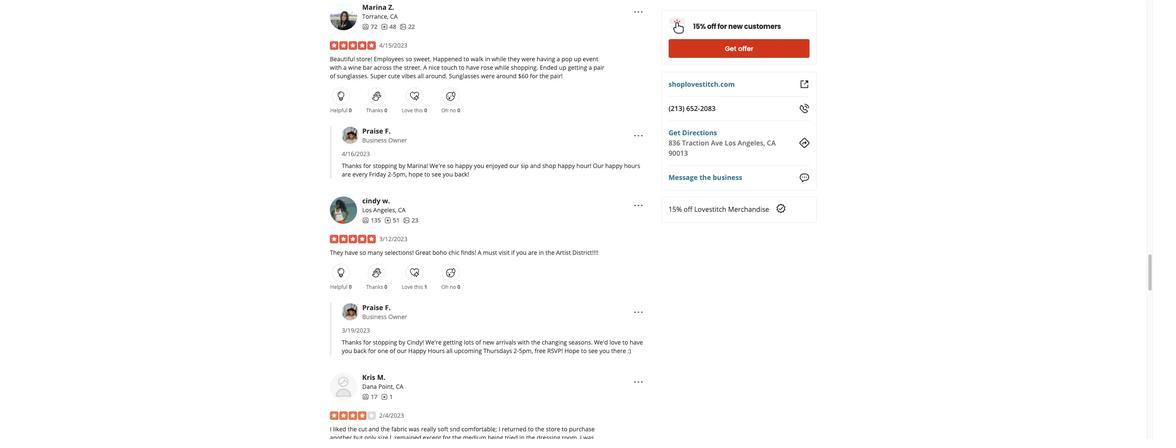 Task type: describe. For each thing, give the bounding box(es) containing it.
ca inside kris m. dana point, ca
[[396, 383, 404, 391]]

stopping for z.
[[373, 162, 397, 170]]

fabric
[[392, 426, 407, 434]]

happy
[[409, 347, 427, 355]]

seasons.
[[569, 339, 593, 347]]

48
[[390, 23, 397, 31]]

0 vertical spatial while
[[492, 55, 507, 63]]

with inside "beautiful store! employees so sweet. happened to walk in while they were having a pop up event with a wine bar across the street. a nice touch to have rose while shopping. ended up getting a pair of sunglasses. super cute vibes all around. sunglasses were around $60 for the pair!"
[[330, 64, 342, 72]]

love for z.
[[402, 107, 413, 114]]

if
[[512, 249, 515, 257]]

ca inside cindy w. los angeles, ca
[[398, 206, 406, 214]]

0 horizontal spatial were
[[481, 72, 495, 80]]

5pm, inside 4/16/2023 thanks for stopping by marina! we're so happy you enjoyed our sip and shop happy hour! our happy hours are every friday 2-5pm, hope to see you back!
[[393, 170, 407, 179]]

get offer link
[[669, 39, 810, 58]]

oh no 0 for marina z.
[[442, 107, 461, 114]]

you left back
[[342, 347, 352, 355]]

2 vertical spatial of
[[390, 347, 396, 355]]

lovestitch
[[695, 205, 727, 214]]

oh for marina z.
[[442, 107, 449, 114]]

the up "size"
[[381, 426, 390, 434]]

purchase
[[569, 426, 595, 434]]

0 horizontal spatial up
[[559, 64, 567, 72]]

get for get directions 836 traction ave los angeles, ca 90013
[[669, 128, 681, 138]]

free
[[535, 347, 546, 355]]

get offer
[[725, 44, 754, 53]]

to up sunglasses
[[459, 64, 465, 72]]

1 vertical spatial are
[[528, 249, 538, 257]]

praise for cindy
[[363, 303, 383, 313]]

thanks 0 for cindy
[[366, 284, 388, 291]]

reviews element for z.
[[381, 23, 397, 31]]

:)
[[628, 347, 631, 355]]

5 star rating image for marina z.
[[330, 41, 376, 50]]

24 check in v2 image
[[777, 204, 787, 214]]

16 friends v2 image for marina
[[363, 23, 369, 30]]

f. for z.
[[385, 127, 391, 136]]

1 vertical spatial a
[[478, 249, 482, 257]]

remained
[[395, 434, 422, 440]]

praise f. business owner for z.
[[363, 127, 407, 144]]

16 review v2 image for m.
[[381, 394, 388, 401]]

shopping.
[[511, 64, 539, 72]]

pair
[[594, 64, 605, 72]]

marina z. link
[[363, 3, 394, 12]]

selections!
[[385, 249, 414, 257]]

cindy w. los angeles, ca
[[363, 196, 406, 214]]

lots
[[464, 339, 474, 347]]

ave
[[711, 138, 724, 148]]

the down snd
[[453, 434, 462, 440]]

helpful 0 for cindy w.
[[330, 284, 352, 291]]

0 horizontal spatial i
[[330, 426, 332, 434]]

photo of marina z. image
[[330, 3, 357, 30]]

store
[[546, 426, 561, 434]]

they
[[508, 55, 520, 63]]

for left "one"
[[368, 347, 376, 355]]

ended
[[540, 64, 558, 72]]

rose
[[481, 64, 494, 72]]

beautiful
[[330, 55, 355, 63]]

wine
[[348, 64, 362, 72]]

rsvp!
[[548, 347, 563, 355]]

cut
[[359, 426, 367, 434]]

24 external link v2 image
[[800, 79, 810, 89]]

4/16/2023
[[342, 150, 370, 158]]

owner for w.
[[389, 313, 407, 321]]

1 vertical spatial in
[[539, 249, 544, 257]]

kris m. link
[[363, 373, 386, 383]]

los inside cindy w. los angeles, ca
[[363, 206, 372, 214]]

size
[[378, 434, 389, 440]]

really
[[421, 426, 436, 434]]

oh for cindy w.
[[442, 284, 449, 291]]

no for w.
[[450, 284, 456, 291]]

photos element for cindy w.
[[403, 216, 419, 225]]

the down ended
[[540, 72, 549, 80]]

1 vertical spatial while
[[495, 64, 510, 72]]

1 happy from the left
[[455, 162, 473, 170]]

having
[[537, 55, 556, 63]]

for up back
[[364, 339, 372, 347]]

you right if
[[517, 249, 527, 257]]

4/15/2023
[[380, 41, 408, 49]]

love this 0
[[402, 107, 427, 114]]

3/19/2023
[[342, 327, 370, 335]]

business
[[713, 173, 743, 182]]

1 horizontal spatial 1
[[425, 284, 427, 291]]

friends element for cindy
[[363, 216, 381, 225]]

changing
[[542, 339, 567, 347]]

(213) 652-2083
[[669, 104, 716, 113]]

2- inside 4/16/2023 thanks for stopping by marina! we're so happy you enjoyed our sip and shop happy hour! our happy hours are every friday 2-5pm, hope to see you back!
[[388, 170, 393, 179]]

by for w.
[[399, 339, 406, 347]]

bar
[[363, 64, 373, 72]]

the left artist
[[546, 249, 555, 257]]

for up get offer link
[[718, 22, 728, 31]]

helpful for marina z.
[[330, 107, 348, 114]]

all inside 3/19/2023 thanks for stopping by cindy! we're getting lots of new arrivals with the changing seasons. we'd love to have you back for one of our happy hours all upcoming thursdays 2-5pm, free rsvp! hope to see you there :)
[[447, 347, 453, 355]]

15% for 15% off for new customers
[[694, 22, 706, 31]]

1 horizontal spatial a
[[557, 55, 560, 63]]

by for z.
[[399, 162, 406, 170]]

angeles, inside cindy w. los angeles, ca
[[374, 206, 397, 214]]

652-
[[687, 104, 701, 113]]

district!!!!
[[573, 249, 599, 257]]

15% off lovestitch merchandise
[[669, 205, 770, 214]]

15% for 15% off lovestitch merchandise
[[669, 205, 682, 214]]

love
[[610, 339, 621, 347]]

see inside 4/16/2023 thanks for stopping by marina! we're so happy you enjoyed our sip and shop happy hour! our happy hours are every friday 2-5pm, hope to see you back!
[[432, 170, 441, 179]]

shoplovestitch.com link
[[669, 80, 735, 89]]

visit
[[499, 249, 510, 257]]

24 message v2 image
[[800, 173, 810, 183]]

3/19/2023 thanks for stopping by cindy! we're getting lots of new arrivals with the changing seasons. we'd love to have you back for one of our happy hours all upcoming thursdays 2-5pm, free rsvp! hope to see you there :)
[[342, 327, 644, 355]]

2 menu image from the top
[[634, 308, 644, 318]]

helpful 0 for marina z.
[[330, 107, 352, 114]]

sweet.
[[414, 55, 432, 63]]

pop
[[562, 55, 573, 63]]

torrance,
[[363, 12, 389, 20]]

reviews element for m.
[[381, 393, 393, 402]]

merchandise
[[729, 205, 770, 214]]

cindy w. link
[[363, 196, 390, 206]]

menu image for thanks for stopping by marina! we're so happy you enjoyed our sip and shop happy hour! our happy hours are every friday 2-5pm, hope to see you back!
[[634, 131, 644, 141]]

menu image for 3/12/2023
[[634, 201, 644, 211]]

our inside 3/19/2023 thanks for stopping by cindy! we're getting lots of new arrivals with the changing seasons. we'd love to have you back for one of our happy hours all upcoming thursdays 2-5pm, free rsvp! hope to see you there :)
[[397, 347, 407, 355]]

for inside 4/16/2023 thanks for stopping by marina! we're so happy you enjoyed our sip and shop happy hour! our happy hours are every friday 2-5pm, hope to see you back!
[[364, 162, 372, 170]]

message the business button
[[669, 173, 743, 183]]

1 vertical spatial 1
[[390, 393, 393, 401]]

for inside i liked the cut and the fabric was really soft snd comfortable; i returned to the store to purchase another but only size l remained except for the medium being tried in the dressing room, i wa
[[443, 434, 451, 440]]

in inside "beautiful store! employees so sweet. happened to walk in while they were having a pop up event with a wine bar across the street. a nice touch to have rose while shopping. ended up getting a pair of sunglasses. super cute vibes all around. sunglasses were around $60 for the pair!"
[[485, 55, 490, 63]]

business for cindy
[[363, 313, 387, 321]]

message
[[669, 173, 698, 182]]

photo of praise f. image for cindy
[[342, 304, 359, 321]]

owner for z.
[[389, 136, 407, 144]]

hope
[[409, 170, 423, 179]]

16 photos v2 image for w.
[[403, 217, 410, 224]]

marina z. torrance, ca
[[363, 3, 398, 20]]

across
[[374, 64, 392, 72]]

thanks down super at top
[[366, 107, 383, 114]]

4/16/2023 thanks for stopping by marina! we're so happy you enjoyed our sip and shop happy hour! our happy hours are every friday 2-5pm, hope to see you back!
[[342, 150, 641, 179]]

17
[[371, 393, 378, 401]]

another
[[330, 434, 352, 440]]

street.
[[404, 64, 422, 72]]

you down we'd at the bottom of page
[[600, 347, 610, 355]]

1 vertical spatial have
[[345, 249, 358, 257]]

marina!
[[407, 162, 428, 170]]

have inside 3/19/2023 thanks for stopping by cindy! we're getting lots of new arrivals with the changing seasons. we'd love to have you back for one of our happy hours all upcoming thursdays 2-5pm, free rsvp! hope to see you there :)
[[630, 339, 644, 347]]

this for z.
[[415, 107, 423, 114]]

5pm, inside 3/19/2023 thanks for stopping by cindy! we're getting lots of new arrivals with the changing seasons. we'd love to have you back for one of our happy hours all upcoming thursdays 2-5pm, free rsvp! hope to see you there :)
[[519, 347, 533, 355]]

the up dressing
[[536, 426, 545, 434]]

friday
[[369, 170, 386, 179]]

get directions link
[[669, 128, 718, 138]]

helpful for cindy w.
[[330, 284, 348, 291]]

photo of praise f. image for marina
[[342, 127, 359, 144]]

m.
[[377, 373, 386, 383]]

2 happy from the left
[[558, 162, 575, 170]]

there
[[612, 347, 627, 355]]

hours
[[428, 347, 445, 355]]

72
[[371, 23, 378, 31]]

to down seasons.
[[581, 347, 587, 355]]

snd
[[450, 426, 460, 434]]

2 horizontal spatial i
[[580, 434, 582, 440]]

3 happy from the left
[[606, 162, 623, 170]]

0 horizontal spatial a
[[344, 64, 347, 72]]

directions
[[683, 128, 718, 138]]

back
[[354, 347, 367, 355]]

point,
[[379, 383, 395, 391]]

business for marina
[[363, 136, 387, 144]]

touch
[[442, 64, 458, 72]]

returned
[[502, 426, 527, 434]]

but
[[354, 434, 363, 440]]

photos element for marina z.
[[400, 23, 415, 31]]

2 vertical spatial so
[[360, 249, 366, 257]]

pair!
[[551, 72, 563, 80]]

enjoyed
[[486, 162, 508, 170]]

message the business
[[669, 173, 743, 182]]

dana
[[363, 383, 377, 391]]

0 vertical spatial were
[[522, 55, 536, 63]]

event
[[583, 55, 599, 63]]



Task type: vqa. For each thing, say whether or not it's contained in the screenshot.
the middle happy
yes



Task type: locate. For each thing, give the bounding box(es) containing it.
up
[[574, 55, 582, 63], [559, 64, 567, 72]]

1 vertical spatial praise
[[363, 303, 383, 313]]

friends element containing 72
[[363, 23, 378, 31]]

2 horizontal spatial in
[[539, 249, 544, 257]]

friends element for kris
[[363, 393, 378, 402]]

(1 reaction) element
[[425, 284, 427, 291]]

getting inside 3/19/2023 thanks for stopping by cindy! we're getting lots of new arrivals with the changing seasons. we'd love to have you back for one of our happy hours all upcoming thursdays 2-5pm, free rsvp! hope to see you there :)
[[443, 339, 463, 347]]

16 photos v2 image
[[400, 23, 407, 30], [403, 217, 410, 224]]

1 vertical spatial f.
[[385, 303, 391, 313]]

2 16 friends v2 image from the top
[[363, 217, 369, 224]]

to right returned
[[528, 426, 534, 434]]

reviews element right 135 on the left of page
[[385, 216, 400, 225]]

reviews element containing 1
[[381, 393, 393, 402]]

16 review v2 image
[[385, 217, 391, 224], [381, 394, 388, 401]]

friends element down torrance,
[[363, 23, 378, 31]]

1 menu image from the top
[[634, 7, 644, 17]]

cindy!
[[407, 339, 424, 347]]

1 stopping from the top
[[373, 162, 397, 170]]

off for for
[[708, 22, 717, 31]]

16 friends v2 image left 135 on the left of page
[[363, 217, 369, 224]]

oh no 0 right "love this 0"
[[442, 107, 461, 114]]

and right sip
[[531, 162, 541, 170]]

1 horizontal spatial are
[[528, 249, 538, 257]]

thanks 0 for marina
[[366, 107, 388, 114]]

1 horizontal spatial were
[[522, 55, 536, 63]]

1 by from the top
[[399, 162, 406, 170]]

for right $60
[[530, 72, 538, 80]]

off
[[708, 22, 717, 31], [684, 205, 693, 214]]

we're for z.
[[430, 162, 446, 170]]

while up rose
[[492, 55, 507, 63]]

1 horizontal spatial up
[[574, 55, 582, 63]]

hope
[[565, 347, 580, 355]]

photo of praise f. image
[[342, 127, 359, 144], [342, 304, 359, 321]]

24 phone v2 image
[[800, 104, 810, 114]]

a left must
[[478, 249, 482, 257]]

1 vertical spatial no
[[450, 284, 456, 291]]

stopping inside 3/19/2023 thanks for stopping by cindy! we're getting lots of new arrivals with the changing seasons. we'd love to have you back for one of our happy hours all upcoming thursdays 2-5pm, free rsvp! hope to see you there :)
[[373, 339, 397, 347]]

to inside 4/16/2023 thanks for stopping by marina! we're so happy you enjoyed our sip and shop happy hour! our happy hours are every friday 2-5pm, hope to see you back!
[[425, 170, 430, 179]]

2 praise f. business owner from the top
[[363, 303, 407, 321]]

you left enjoyed at the top left of page
[[474, 162, 485, 170]]

i up being
[[499, 426, 501, 434]]

1 vertical spatial this
[[415, 284, 423, 291]]

new
[[729, 22, 743, 31], [483, 339, 495, 347]]

2 stopping from the top
[[373, 339, 397, 347]]

5 star rating image up the beautiful
[[330, 41, 376, 50]]

1 16 friends v2 image from the top
[[363, 23, 369, 30]]

1 vertical spatial thanks 0
[[366, 284, 388, 291]]

so inside 4/16/2023 thanks for stopping by marina! we're so happy you enjoyed our sip and shop happy hour! our happy hours are every friday 2-5pm, hope to see you back!
[[447, 162, 454, 170]]

5 star rating image up they
[[330, 235, 376, 244]]

we're for w.
[[426, 339, 442, 347]]

ca down z.
[[390, 12, 398, 20]]

los down cindy
[[363, 206, 372, 214]]

0 vertical spatial f.
[[385, 127, 391, 136]]

praise f. business owner up the '3/19/2023'
[[363, 303, 407, 321]]

2 vertical spatial 16 friends v2 image
[[363, 394, 369, 401]]

0 horizontal spatial new
[[483, 339, 495, 347]]

15% off for new customers
[[694, 22, 782, 31]]

customers
[[745, 22, 782, 31]]

our left sip
[[510, 162, 519, 170]]

the up but at the left bottom of page
[[348, 426, 357, 434]]

traction
[[682, 138, 710, 148]]

16 review v2 image left 51 at left
[[385, 217, 391, 224]]

2 helpful from the top
[[330, 284, 348, 291]]

we're inside 4/16/2023 thanks for stopping by marina! we're so happy you enjoyed our sip and shop happy hour! our happy hours are every friday 2-5pm, hope to see you back!
[[430, 162, 446, 170]]

3 16 friends v2 image from the top
[[363, 394, 369, 401]]

0 vertical spatial get
[[725, 44, 737, 53]]

you
[[474, 162, 485, 170], [443, 170, 453, 179], [517, 249, 527, 257], [342, 347, 352, 355], [600, 347, 610, 355]]

the up the cute
[[394, 64, 403, 72]]

are
[[342, 170, 351, 179], [528, 249, 538, 257]]

0 horizontal spatial getting
[[443, 339, 463, 347]]

16 friends v2 image left 17
[[363, 394, 369, 401]]

1 oh no 0 from the top
[[442, 107, 461, 114]]

have down walk
[[466, 64, 480, 72]]

1 vertical spatial 16 friends v2 image
[[363, 217, 369, 224]]

in inside i liked the cut and the fabric was really soft snd comfortable; i returned to the store to purchase another but only size l remained except for the medium being tried in the dressing room, i wa
[[520, 434, 525, 440]]

shoplovestitch.com
[[669, 80, 735, 89]]

0 vertical spatial 16 friends v2 image
[[363, 23, 369, 30]]

stopping inside 4/16/2023 thanks for stopping by marina! we're so happy you enjoyed our sip and shop happy hour! our happy hours are every friday 2-5pm, hope to see you back!
[[373, 162, 397, 170]]

stopping up the friday on the left top
[[373, 162, 397, 170]]

photos element containing 23
[[403, 216, 419, 225]]

and inside 4/16/2023 thanks for stopping by marina! we're so happy you enjoyed our sip and shop happy hour! our happy hours are every friday 2-5pm, hope to see you back!
[[531, 162, 541, 170]]

a down the beautiful
[[344, 64, 347, 72]]

helpful 0 down sunglasses. in the top of the page
[[330, 107, 352, 114]]

los
[[725, 138, 736, 148], [363, 206, 372, 214]]

with
[[330, 64, 342, 72], [518, 339, 530, 347]]

0 vertical spatial no
[[450, 107, 456, 114]]

off left lovestitch
[[684, 205, 693, 214]]

this down vibes
[[415, 107, 423, 114]]

thanks inside 4/16/2023 thanks for stopping by marina! we're so happy you enjoyed our sip and shop happy hour! our happy hours are every friday 2-5pm, hope to see you back!
[[342, 162, 362, 170]]

menu image for marina z.
[[634, 7, 644, 17]]

photo of praise f. image up the '3/19/2023'
[[342, 304, 359, 321]]

a down sweet.
[[424, 64, 427, 72]]

helpful down sunglasses. in the top of the page
[[330, 107, 348, 114]]

to up room,
[[562, 426, 568, 434]]

0 horizontal spatial angeles,
[[374, 206, 397, 214]]

2 owner from the top
[[389, 313, 407, 321]]

1 horizontal spatial in
[[520, 434, 525, 440]]

5pm, left 'hope'
[[393, 170, 407, 179]]

2 5 star rating image from the top
[[330, 235, 376, 244]]

2083
[[701, 104, 716, 113]]

must
[[483, 249, 498, 257]]

1 vertical spatial our
[[397, 347, 407, 355]]

shop
[[543, 162, 557, 170]]

sunglasses
[[449, 72, 480, 80]]

2 praise from the top
[[363, 303, 383, 313]]

are right if
[[528, 249, 538, 257]]

1 vertical spatial 2-
[[514, 347, 519, 355]]

1 vertical spatial love
[[402, 284, 413, 291]]

business
[[363, 136, 387, 144], [363, 313, 387, 321]]

0 horizontal spatial have
[[345, 249, 358, 257]]

1 horizontal spatial off
[[708, 22, 717, 31]]

reviews element for w.
[[385, 216, 400, 225]]

0 vertical spatial 15%
[[694, 22, 706, 31]]

reviews element containing 51
[[385, 216, 400, 225]]

of right 'lots'
[[476, 339, 481, 347]]

i left 'liked'
[[330, 426, 332, 434]]

1 helpful from the top
[[330, 107, 348, 114]]

ca right point, on the bottom left of the page
[[396, 383, 404, 391]]

0 horizontal spatial and
[[369, 426, 379, 434]]

1 vertical spatial photo of praise f. image
[[342, 304, 359, 321]]

stopping
[[373, 162, 397, 170], [373, 339, 397, 347]]

2 oh from the top
[[442, 284, 449, 291]]

praise up the '3/19/2023'
[[363, 303, 383, 313]]

135
[[371, 216, 381, 225]]

for up every
[[364, 162, 372, 170]]

1 friends element from the top
[[363, 23, 378, 31]]

walk
[[471, 55, 484, 63]]

hours
[[625, 162, 641, 170]]

2- down arrivals
[[514, 347, 519, 355]]

our inside 4/16/2023 thanks for stopping by marina! we're so happy you enjoyed our sip and shop happy hour! our happy hours are every friday 2-5pm, hope to see you back!
[[510, 162, 519, 170]]

reviews element containing 48
[[381, 23, 397, 31]]

3/12/2023
[[380, 235, 408, 243]]

in down returned
[[520, 434, 525, 440]]

cindy
[[363, 196, 381, 206]]

1 helpful 0 from the top
[[330, 107, 352, 114]]

photos element containing 22
[[400, 23, 415, 31]]

4 star rating image
[[330, 412, 376, 420]]

2 no from the top
[[450, 284, 456, 291]]

16 review v2 image for w.
[[385, 217, 391, 224]]

were up shopping.
[[522, 55, 536, 63]]

2 photo of praise f. image from the top
[[342, 304, 359, 321]]

sunglasses.
[[337, 72, 369, 80]]

3 menu image from the top
[[634, 377, 644, 388]]

all right 'hours'
[[447, 347, 453, 355]]

angeles, inside get directions 836 traction ave los angeles, ca 90013
[[738, 138, 766, 148]]

angeles, down w.
[[374, 206, 397, 214]]

were
[[522, 55, 536, 63], [481, 72, 495, 80]]

22
[[408, 23, 415, 31]]

see down we'd at the bottom of page
[[589, 347, 598, 355]]

2 love from the top
[[402, 284, 413, 291]]

1 menu image from the top
[[634, 131, 644, 141]]

arrivals
[[496, 339, 517, 347]]

thanks down many
[[366, 284, 383, 291]]

0 vertical spatial helpful
[[330, 107, 348, 114]]

new up 'thursdays'
[[483, 339, 495, 347]]

menu image down hours
[[634, 201, 644, 211]]

thanks up back
[[342, 339, 362, 347]]

0 vertical spatial in
[[485, 55, 490, 63]]

2 friends element from the top
[[363, 216, 381, 225]]

1 vertical spatial with
[[518, 339, 530, 347]]

0 horizontal spatial our
[[397, 347, 407, 355]]

0 vertical spatial our
[[510, 162, 519, 170]]

dressing
[[537, 434, 561, 440]]

angeles, right ave
[[738, 138, 766, 148]]

2 this from the top
[[415, 284, 423, 291]]

praise for marina
[[363, 127, 383, 136]]

owner up cindy!
[[389, 313, 407, 321]]

2 menu image from the top
[[634, 201, 644, 211]]

0 vertical spatial angeles,
[[738, 138, 766, 148]]

1 praise f. business owner from the top
[[363, 127, 407, 144]]

1
[[425, 284, 427, 291], [390, 393, 393, 401]]

836
[[669, 138, 681, 148]]

0 vertical spatial new
[[729, 22, 743, 31]]

0 vertical spatial we're
[[430, 162, 446, 170]]

1 vertical spatial get
[[669, 128, 681, 138]]

1 horizontal spatial with
[[518, 339, 530, 347]]

2 business from the top
[[363, 313, 387, 321]]

2 vertical spatial in
[[520, 434, 525, 440]]

up down pop
[[559, 64, 567, 72]]

2 oh no 0 from the top
[[442, 284, 461, 291]]

24 directions v2 image
[[800, 138, 810, 148]]

1 vertical spatial so
[[447, 162, 454, 170]]

1 this from the top
[[415, 107, 423, 114]]

have inside "beautiful store! employees so sweet. happened to walk in while they were having a pop up event with a wine bar across the street. a nice touch to have rose while shopping. ended up getting a pair of sunglasses. super cute vibes all around. sunglasses were around $60 for the pair!"
[[466, 64, 480, 72]]

stopping for w.
[[373, 339, 397, 347]]

finds!
[[461, 249, 477, 257]]

5 star rating image for cindy w.
[[330, 235, 376, 244]]

i down the purchase
[[580, 434, 582, 440]]

to right 'hope'
[[425, 170, 430, 179]]

to up :)
[[623, 339, 629, 347]]

praise f. business owner
[[363, 127, 407, 144], [363, 303, 407, 321]]

in up rose
[[485, 55, 490, 63]]

have
[[466, 64, 480, 72], [345, 249, 358, 257], [630, 339, 644, 347]]

0 horizontal spatial 5pm,
[[393, 170, 407, 179]]

0 horizontal spatial of
[[330, 72, 336, 80]]

1 horizontal spatial 5pm,
[[519, 347, 533, 355]]

a inside "beautiful store! employees so sweet. happened to walk in while they were having a pop up event with a wine bar across the street. a nice touch to have rose while shopping. ended up getting a pair of sunglasses. super cute vibes all around. sunglasses were around $60 for the pair!"
[[424, 64, 427, 72]]

0 vertical spatial menu image
[[634, 7, 644, 17]]

1 no from the top
[[450, 107, 456, 114]]

getting left 'lots'
[[443, 339, 463, 347]]

with right arrivals
[[518, 339, 530, 347]]

room,
[[562, 434, 579, 440]]

1 love from the top
[[402, 107, 413, 114]]

get directions 836 traction ave los angeles, ca 90013
[[669, 128, 776, 158]]

0 vertical spatial 2-
[[388, 170, 393, 179]]

1 vertical spatial we're
[[426, 339, 442, 347]]

thanks inside 3/19/2023 thanks for stopping by cindy! we're getting lots of new arrivals with the changing seasons. we'd love to have you back for one of our happy hours all upcoming thursdays 2-5pm, free rsvp! hope to see you there :)
[[342, 339, 362, 347]]

get up 836
[[669, 128, 681, 138]]

16 photos v2 image left "22"
[[400, 23, 407, 30]]

0 horizontal spatial a
[[424, 64, 427, 72]]

by inside 4/16/2023 thanks for stopping by marina! we're so happy you enjoyed our sip and shop happy hour! our happy hours are every friday 2-5pm, hope to see you back!
[[399, 162, 406, 170]]

praise f. business owner up 4/16/2023
[[363, 127, 407, 144]]

see inside 3/19/2023 thanks for stopping by cindy! we're getting lots of new arrivals with the changing seasons. we'd love to have you back for one of our happy hours all upcoming thursdays 2-5pm, free rsvp! hope to see you there :)
[[589, 347, 598, 355]]

menu image for kris m.
[[634, 377, 644, 388]]

2 by from the top
[[399, 339, 406, 347]]

friends element containing 17
[[363, 393, 378, 402]]

the inside button
[[700, 173, 712, 182]]

1 vertical spatial menu image
[[634, 201, 644, 211]]

and up only
[[369, 426, 379, 434]]

1 vertical spatial and
[[369, 426, 379, 434]]

love for w.
[[402, 284, 413, 291]]

chic
[[449, 249, 460, 257]]

so up the street.
[[406, 55, 412, 63]]

0 vertical spatial praise
[[363, 127, 383, 136]]

0 horizontal spatial so
[[360, 249, 366, 257]]

0 vertical spatial reviews element
[[381, 23, 397, 31]]

2 vertical spatial reviews element
[[381, 393, 393, 402]]

helpful
[[330, 107, 348, 114], [330, 284, 348, 291]]

have up :)
[[630, 339, 644, 347]]

16 friends v2 image for cindy
[[363, 217, 369, 224]]

1 vertical spatial 16 photos v2 image
[[403, 217, 410, 224]]

you left back!
[[443, 170, 453, 179]]

are left every
[[342, 170, 351, 179]]

new inside 3/19/2023 thanks for stopping by cindy! we're getting lots of new arrivals with the changing seasons. we'd love to have you back for one of our happy hours all upcoming thursdays 2-5pm, free rsvp! hope to see you there :)
[[483, 339, 495, 347]]

many
[[368, 249, 383, 257]]

owner
[[389, 136, 407, 144], [389, 313, 407, 321]]

they have so many selections! great boho chic finds! a must visit if you are in the artist district!!!!
[[330, 249, 599, 257]]

1 business from the top
[[363, 136, 387, 144]]

hour!
[[577, 162, 592, 170]]

i
[[330, 426, 332, 434], [499, 426, 501, 434], [580, 434, 582, 440]]

in left artist
[[539, 249, 544, 257]]

2 horizontal spatial of
[[476, 339, 481, 347]]

1 vertical spatial 5 star rating image
[[330, 235, 376, 244]]

1 oh from the top
[[442, 107, 449, 114]]

photos element
[[400, 23, 415, 31], [403, 216, 419, 225]]

the
[[394, 64, 403, 72], [540, 72, 549, 80], [700, 173, 712, 182], [546, 249, 555, 257], [532, 339, 541, 347], [348, 426, 357, 434], [381, 426, 390, 434], [536, 426, 545, 434], [453, 434, 462, 440], [526, 434, 536, 440]]

0 vertical spatial getting
[[568, 64, 588, 72]]

oh right (1 reaction) element
[[442, 284, 449, 291]]

5 star rating image
[[330, 41, 376, 50], [330, 235, 376, 244]]

2 f. from the top
[[385, 303, 391, 313]]

get for get offer
[[725, 44, 737, 53]]

1 vertical spatial helpful 0
[[330, 284, 352, 291]]

1 vertical spatial were
[[481, 72, 495, 80]]

photos element right 48
[[400, 23, 415, 31]]

1 vertical spatial photos element
[[403, 216, 419, 225]]

sip
[[521, 162, 529, 170]]

ca inside marina z. torrance, ca
[[390, 12, 398, 20]]

for inside "beautiful store! employees so sweet. happened to walk in while they were having a pop up event with a wine bar across the street. a nice touch to have rose while shopping. ended up getting a pair of sunglasses. super cute vibes all around. sunglasses were around $60 for the pair!"
[[530, 72, 538, 80]]

1 vertical spatial of
[[476, 339, 481, 347]]

0 vertical spatial with
[[330, 64, 342, 72]]

0 horizontal spatial get
[[669, 128, 681, 138]]

a
[[557, 55, 560, 63], [344, 64, 347, 72], [589, 64, 592, 72]]

0 horizontal spatial in
[[485, 55, 490, 63]]

1 horizontal spatial los
[[725, 138, 736, 148]]

kris
[[363, 373, 376, 383]]

by left marina!
[[399, 162, 406, 170]]

so inside "beautiful store! employees so sweet. happened to walk in while they were having a pop up event with a wine bar across the street. a nice touch to have rose while shopping. ended up getting a pair of sunglasses. super cute vibes all around. sunglasses were around $60 for the pair!"
[[406, 55, 412, 63]]

a left pop
[[557, 55, 560, 63]]

get left offer
[[725, 44, 737, 53]]

liked
[[333, 426, 346, 434]]

with down the beautiful
[[330, 64, 342, 72]]

2 helpful 0 from the top
[[330, 284, 352, 291]]

thanks up every
[[342, 162, 362, 170]]

great
[[416, 249, 431, 257]]

getting down pop
[[568, 64, 588, 72]]

they
[[330, 249, 343, 257]]

oh
[[442, 107, 449, 114], [442, 284, 449, 291]]

employees
[[374, 55, 404, 63]]

1 vertical spatial angeles,
[[374, 206, 397, 214]]

off up get offer link
[[708, 22, 717, 31]]

0 vertical spatial 5pm,
[[393, 170, 407, 179]]

praise up 4/16/2023
[[363, 127, 383, 136]]

business up the '3/19/2023'
[[363, 313, 387, 321]]

0 vertical spatial 5 star rating image
[[330, 41, 376, 50]]

beautiful store! employees so sweet. happened to walk in while they were having a pop up event with a wine bar across the street. a nice touch to have rose while shopping. ended up getting a pair of sunglasses. super cute vibes all around. sunglasses were around $60 for the pair!
[[330, 55, 605, 80]]

1 vertical spatial oh no 0
[[442, 284, 461, 291]]

see right 'hope'
[[432, 170, 441, 179]]

1 f. from the top
[[385, 127, 391, 136]]

back!
[[455, 170, 469, 179]]

16 photos v2 image for z.
[[400, 23, 407, 30]]

f. for w.
[[385, 303, 391, 313]]

praise f. business owner for w.
[[363, 303, 407, 321]]

by inside 3/19/2023 thanks for stopping by cindy! we're getting lots of new arrivals with the changing seasons. we'd love to have you back for one of our happy hours all upcoming thursdays 2-5pm, free rsvp! hope to see you there :)
[[399, 339, 406, 347]]

0 vertical spatial los
[[725, 138, 736, 148]]

menu image
[[634, 7, 644, 17], [634, 308, 644, 318], [634, 377, 644, 388]]

(0 reactions) element
[[349, 107, 352, 114], [385, 107, 388, 114], [425, 107, 427, 114], [458, 107, 461, 114], [349, 284, 352, 291], [385, 284, 388, 291], [458, 284, 461, 291]]

2- inside 3/19/2023 thanks for stopping by cindy! we're getting lots of new arrivals with the changing seasons. we'd love to have you back for one of our happy hours all upcoming thursdays 2-5pm, free rsvp! hope to see you there :)
[[514, 347, 519, 355]]

0 vertical spatial friends element
[[363, 23, 378, 31]]

0 vertical spatial photo of praise f. image
[[342, 127, 359, 144]]

1 thanks 0 from the top
[[366, 107, 388, 114]]

this for w.
[[415, 284, 423, 291]]

0 vertical spatial oh no 0
[[442, 107, 461, 114]]

0 horizontal spatial are
[[342, 170, 351, 179]]

every
[[353, 170, 368, 179]]

1 owner from the top
[[389, 136, 407, 144]]

getting inside "beautiful store! employees so sweet. happened to walk in while they were having a pop up event with a wine bar across the street. a nice touch to have rose while shopping. ended up getting a pair of sunglasses. super cute vibes all around. sunglasses were around $60 for the pair!"
[[568, 64, 588, 72]]

$60
[[519, 72, 529, 80]]

in
[[485, 55, 490, 63], [539, 249, 544, 257], [520, 434, 525, 440]]

store!
[[357, 55, 373, 63]]

1 praise from the top
[[363, 127, 383, 136]]

of
[[330, 72, 336, 80], [476, 339, 481, 347], [390, 347, 396, 355]]

photo of kris m. image
[[330, 374, 357, 401]]

1 horizontal spatial get
[[725, 44, 737, 53]]

ca inside get directions 836 traction ave los angeles, ca 90013
[[768, 138, 776, 148]]

los inside get directions 836 traction ave los angeles, ca 90013
[[725, 138, 736, 148]]

16 friends v2 image
[[363, 23, 369, 30], [363, 217, 369, 224], [363, 394, 369, 401]]

helpful down they
[[330, 284, 348, 291]]

and inside i liked the cut and the fabric was really soft snd comfortable; i returned to the store to purchase another but only size l remained except for the medium being tried in the dressing room, i wa
[[369, 426, 379, 434]]

friends element for marina
[[363, 23, 378, 31]]

thanks 0 down many
[[366, 284, 388, 291]]

1 vertical spatial 16 review v2 image
[[381, 394, 388, 401]]

3 friends element from the top
[[363, 393, 378, 402]]

comfortable;
[[462, 426, 497, 434]]

1 horizontal spatial angeles,
[[738, 138, 766, 148]]

offer
[[739, 44, 754, 53]]

z.
[[389, 3, 394, 12]]

0 vertical spatial love
[[402, 107, 413, 114]]

oh no 0 for cindy w.
[[442, 284, 461, 291]]

1 horizontal spatial i
[[499, 426, 501, 434]]

0 horizontal spatial 1
[[390, 393, 393, 401]]

1 horizontal spatial see
[[589, 347, 598, 355]]

owner up marina!
[[389, 136, 407, 144]]

reviews element
[[381, 23, 397, 31], [385, 216, 400, 225], [381, 393, 393, 402]]

ca
[[390, 12, 398, 20], [768, 138, 776, 148], [398, 206, 406, 214], [396, 383, 404, 391]]

we're inside 3/19/2023 thanks for stopping by cindy! we're getting lots of new arrivals with the changing seasons. we'd love to have you back for one of our happy hours all upcoming thursdays 2-5pm, free rsvp! hope to see you there :)
[[426, 339, 442, 347]]

1 vertical spatial by
[[399, 339, 406, 347]]

happened
[[433, 55, 462, 63]]

2 horizontal spatial a
[[589, 64, 592, 72]]

the up free
[[532, 339, 541, 347]]

0 vertical spatial are
[[342, 170, 351, 179]]

all inside "beautiful store! employees so sweet. happened to walk in while they were having a pop up event with a wine bar across the street. a nice touch to have rose while shopping. ended up getting a pair of sunglasses. super cute vibes all around. sunglasses were around $60 for the pair!"
[[418, 72, 424, 80]]

16 review v2 image
[[381, 23, 388, 30]]

menu image
[[634, 131, 644, 141], [634, 201, 644, 211]]

1 vertical spatial getting
[[443, 339, 463, 347]]

1 5 star rating image from the top
[[330, 41, 376, 50]]

no for z.
[[450, 107, 456, 114]]

are inside 4/16/2023 thanks for stopping by marina! we're so happy you enjoyed our sip and shop happy hour! our happy hours are every friday 2-5pm, hope to see you back!
[[342, 170, 351, 179]]

praise
[[363, 127, 383, 136], [363, 303, 383, 313]]

nice
[[429, 64, 440, 72]]

for down soft
[[443, 434, 451, 440]]

get inside get directions 836 traction ave los angeles, ca 90013
[[669, 128, 681, 138]]

photo of cindy w. image
[[330, 197, 357, 224]]

around
[[497, 72, 517, 80]]

except
[[423, 434, 442, 440]]

we'd
[[595, 339, 608, 347]]

this
[[415, 107, 423, 114], [415, 284, 423, 291]]

with inside 3/19/2023 thanks for stopping by cindy! we're getting lots of new arrivals with the changing seasons. we'd love to have you back for one of our happy hours all upcoming thursdays 2-5pm, free rsvp! hope to see you there :)
[[518, 339, 530, 347]]

2 vertical spatial have
[[630, 339, 644, 347]]

to left walk
[[464, 55, 470, 63]]

so left many
[[360, 249, 366, 257]]

16 friends v2 image for kris
[[363, 394, 369, 401]]

helpful 0 down they
[[330, 284, 352, 291]]

1 vertical spatial friends element
[[363, 216, 381, 225]]

oh no 0
[[442, 107, 461, 114], [442, 284, 461, 291]]

soft
[[438, 426, 449, 434]]

of inside "beautiful store! employees so sweet. happened to walk in while they were having a pop up event with a wine bar across the street. a nice touch to have rose while shopping. ended up getting a pair of sunglasses. super cute vibes all around. sunglasses were around $60 for the pair!"
[[330, 72, 336, 80]]

1 vertical spatial owner
[[389, 313, 407, 321]]

1 vertical spatial oh
[[442, 284, 449, 291]]

stopping up "one"
[[373, 339, 397, 347]]

0 vertical spatial thanks 0
[[366, 107, 388, 114]]

happy up back!
[[455, 162, 473, 170]]

0 vertical spatial so
[[406, 55, 412, 63]]

1 down point, on the bottom left of the page
[[390, 393, 393, 401]]

the inside 3/19/2023 thanks for stopping by cindy! we're getting lots of new arrivals with the changing seasons. we'd love to have you back for one of our happy hours all upcoming thursdays 2-5pm, free rsvp! hope to see you there :)
[[532, 339, 541, 347]]

friends element containing 135
[[363, 216, 381, 225]]

of down the beautiful
[[330, 72, 336, 80]]

1 photo of praise f. image from the top
[[342, 127, 359, 144]]

2 thanks 0 from the top
[[366, 284, 388, 291]]

friends element
[[363, 23, 378, 31], [363, 216, 381, 225], [363, 393, 378, 402]]

1 horizontal spatial new
[[729, 22, 743, 31]]

oh no 0 right (1 reaction) element
[[442, 284, 461, 291]]

one
[[378, 347, 389, 355]]

l
[[390, 434, 393, 440]]

1 horizontal spatial 2-
[[514, 347, 519, 355]]

1 vertical spatial off
[[684, 205, 693, 214]]

love left (1 reaction) element
[[402, 284, 413, 291]]

angeles,
[[738, 138, 766, 148], [374, 206, 397, 214]]

the left dressing
[[526, 434, 536, 440]]

off for lovestitch
[[684, 205, 693, 214]]



